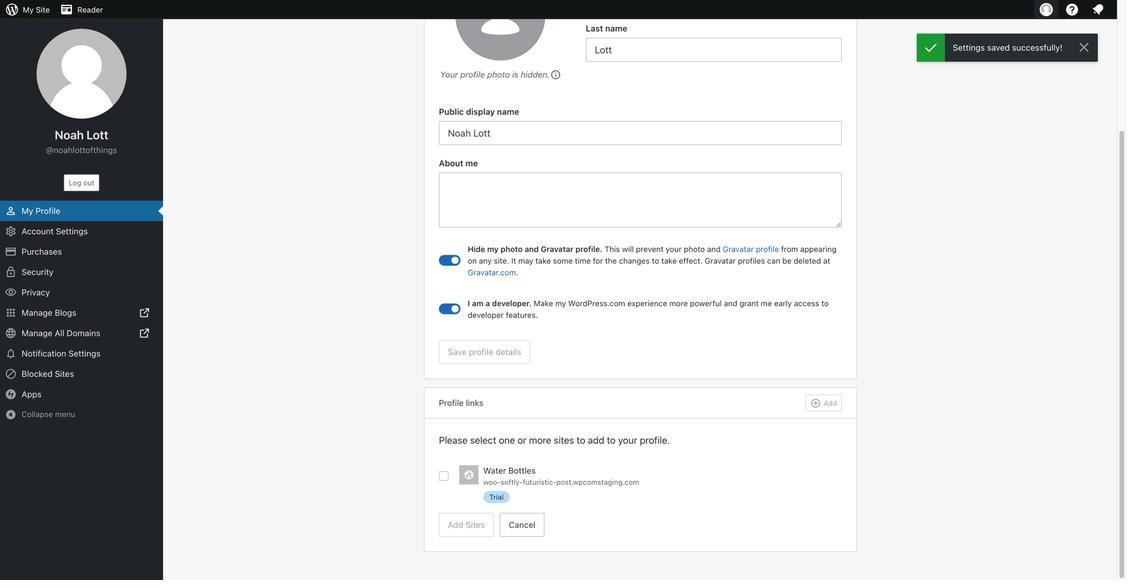 Task type: describe. For each thing, give the bounding box(es) containing it.
account settings
[[22, 226, 88, 236]]

links
[[466, 398, 484, 408]]

softly-
[[501, 479, 523, 487]]

menu
[[55, 410, 75, 419]]

site
[[36, 5, 50, 14]]

manage blogs link
[[0, 303, 163, 323]]

hide
[[468, 245, 485, 254]]

0 horizontal spatial and
[[525, 245, 539, 254]]

About me text field
[[439, 173, 842, 228]]

last
[[586, 23, 603, 33]]

notice status
[[917, 34, 1098, 62]]

developer.
[[492, 299, 532, 308]]

please select one or more sites to add to your profile. main content
[[425, 0, 857, 552]]

deleted
[[794, 256, 821, 265]]

save profile details button
[[439, 340, 530, 364]]

gravatar.com
[[468, 268, 516, 277]]

details
[[496, 347, 521, 357]]

manage all domains
[[22, 328, 100, 338]]

prevent
[[636, 245, 664, 254]]

trial
[[489, 493, 504, 502]]

hidden.
[[521, 70, 550, 79]]

grant
[[740, 299, 759, 308]]

water
[[483, 466, 506, 476]]

powerful
[[690, 299, 722, 308]]

me inside make my wordpress.com experience more powerful and grant me early access to developer features.
[[761, 299, 772, 308]]

notification settings link
[[0, 344, 163, 364]]

from appearing on any site. it may take some time for the changes to take effect. gravatar profiles can be deleted at gravatar.com .
[[468, 245, 837, 277]]

0 vertical spatial name
[[606, 23, 628, 33]]

more for or
[[529, 435, 551, 446]]

some
[[553, 256, 573, 265]]

me inside group
[[466, 158, 478, 168]]

blocked sites link
[[0, 364, 163, 385]]

at
[[824, 256, 831, 265]]

language image
[[5, 328, 17, 340]]

add sites
[[448, 520, 485, 530]]

be
[[783, 256, 792, 265]]

public
[[439, 107, 464, 117]]

my profile
[[22, 206, 60, 216]]

can
[[767, 256, 781, 265]]

apps link
[[0, 385, 163, 405]]

1 horizontal spatial and
[[707, 245, 721, 254]]

privacy link
[[0, 283, 163, 303]]

photo for and
[[501, 245, 523, 254]]

settings saved successfully!
[[953, 43, 1063, 52]]

Last name text field
[[586, 38, 842, 62]]

all
[[55, 328, 64, 338]]

more information image
[[550, 69, 561, 80]]

log out
[[69, 179, 94, 187]]

1 take from the left
[[536, 256, 551, 265]]

any
[[479, 256, 492, 265]]

for
[[593, 256, 603, 265]]

may
[[518, 256, 534, 265]]

my profile link
[[0, 201, 163, 221]]

Public display name text field
[[439, 121, 842, 145]]

on
[[468, 256, 477, 265]]

to left add
[[577, 435, 586, 446]]

1 horizontal spatial profile.
[[640, 435, 670, 446]]

please
[[439, 435, 468, 446]]

log
[[69, 179, 81, 187]]

block image
[[5, 368, 17, 380]]

log out button
[[64, 175, 99, 191]]

this will prevent your photo and gravatar profile
[[605, 245, 779, 254]]

post.wpcomstaging.com
[[557, 479, 639, 487]]

manage for manage all domains
[[22, 328, 52, 338]]

your profile photo is hidden.
[[440, 70, 550, 79]]

0 vertical spatial profile.
[[576, 245, 603, 254]]

settings for account settings
[[56, 226, 88, 236]]

manage your notifications image
[[1091, 2, 1106, 17]]

features.
[[506, 311, 538, 320]]

display
[[466, 107, 495, 117]]

reader link
[[55, 0, 108, 19]]

reader
[[77, 5, 103, 14]]

about me
[[439, 158, 478, 168]]

blocked
[[22, 369, 53, 379]]

experience
[[628, 299, 668, 308]]

make
[[534, 299, 553, 308]]

access
[[794, 299, 820, 308]]

0 horizontal spatial profile
[[36, 206, 60, 216]]

account settings link
[[0, 221, 163, 242]]

your
[[440, 70, 458, 79]]

photo for is
[[487, 70, 510, 79]]

settings for notification settings
[[69, 349, 101, 359]]

please select one or more sites to add to your profile.
[[439, 435, 670, 446]]

gravatar profile link
[[723, 245, 779, 254]]

changes
[[619, 256, 650, 265]]

i
[[468, 299, 470, 308]]

domains
[[67, 328, 100, 338]]

add button
[[806, 395, 842, 412]]

profile for details
[[469, 347, 494, 357]]

1 vertical spatial your
[[618, 435, 638, 446]]

apps
[[22, 390, 42, 400]]

blocked sites
[[22, 369, 74, 379]]

woo-
[[483, 479, 501, 487]]

apps image
[[5, 307, 17, 319]]

my for my site
[[23, 5, 34, 14]]

public display name
[[439, 107, 519, 117]]

none checkbox inside "please select one or more sites to add to your profile." main content
[[439, 472, 449, 481]]

blogs
[[55, 308, 76, 318]]

notification settings
[[22, 349, 101, 359]]

save profile details
[[448, 347, 521, 357]]

cancel
[[509, 520, 536, 530]]

appearing
[[801, 245, 837, 254]]

early
[[774, 299, 792, 308]]



Task type: vqa. For each thing, say whether or not it's contained in the screenshot.
Plugin Icon
no



Task type: locate. For each thing, give the bounding box(es) containing it.
noah lott image
[[37, 29, 127, 119]]

more right or
[[529, 435, 551, 446]]

time
[[575, 256, 591, 265]]

1 vertical spatial settings
[[56, 226, 88, 236]]

0 vertical spatial me
[[466, 158, 478, 168]]

settings left saved
[[953, 43, 985, 52]]

1 horizontal spatial your
[[666, 245, 682, 254]]

name right last
[[606, 23, 628, 33]]

1 vertical spatial sites
[[466, 520, 485, 530]]

profile inside save profile details button
[[469, 347, 494, 357]]

my right make
[[555, 299, 566, 308]]

profiles
[[738, 256, 765, 265]]

0 vertical spatial your
[[666, 245, 682, 254]]

about me group
[[439, 157, 842, 232]]

collapse
[[22, 410, 53, 419]]

0 vertical spatial manage
[[22, 308, 52, 318]]

more left powerful
[[670, 299, 688, 308]]

1 horizontal spatial more
[[670, 299, 688, 308]]

to down prevent
[[652, 256, 659, 265]]

photo up the 'it'
[[501, 245, 523, 254]]

from
[[781, 245, 798, 254]]

saved
[[988, 43, 1010, 52]]

1 horizontal spatial me
[[761, 299, 772, 308]]

collapse menu link
[[0, 405, 163, 425]]

out
[[83, 179, 94, 187]]

2 take from the left
[[662, 256, 677, 265]]

dismiss image
[[1077, 40, 1092, 55]]

me right about
[[466, 158, 478, 168]]

profile. right add
[[640, 435, 670, 446]]

0 vertical spatial sites
[[55, 369, 74, 379]]

2 horizontal spatial and
[[724, 299, 738, 308]]

my inside make my wordpress.com experience more powerful and grant me early access to developer features.
[[555, 299, 566, 308]]

i am a developer.
[[468, 299, 532, 308]]

my
[[487, 245, 499, 254], [555, 299, 566, 308]]

2 vertical spatial settings
[[69, 349, 101, 359]]

to
[[652, 256, 659, 265], [822, 299, 829, 308], [577, 435, 586, 446], [607, 435, 616, 446]]

will
[[622, 245, 634, 254]]

1 horizontal spatial take
[[662, 256, 677, 265]]

gravatar
[[541, 245, 574, 254], [723, 245, 754, 254], [705, 256, 736, 265]]

last name group
[[586, 22, 842, 62]]

profile up account settings
[[36, 206, 60, 216]]

settings inside notice "status"
[[953, 43, 985, 52]]

about
[[439, 158, 464, 168]]

@
[[46, 145, 54, 155]]

group
[[586, 0, 842, 10]]

2 manage from the top
[[22, 328, 52, 338]]

select
[[470, 435, 497, 446]]

None checkbox
[[439, 472, 449, 481]]

manage for manage blogs
[[22, 308, 52, 318]]

settings down my profile link
[[56, 226, 88, 236]]

my site
[[23, 5, 50, 14]]

0 vertical spatial my
[[23, 5, 34, 14]]

2 vertical spatial profile
[[469, 347, 494, 357]]

settings down domains
[[69, 349, 101, 359]]

manage up the notification
[[22, 328, 52, 338]]

hide my photo and gravatar profile.
[[468, 245, 603, 254]]

sites
[[554, 435, 574, 446]]

profile for photo
[[460, 70, 485, 79]]

0 horizontal spatial sites
[[55, 369, 74, 379]]

0 horizontal spatial more
[[529, 435, 551, 446]]

0 horizontal spatial profile.
[[576, 245, 603, 254]]

notification
[[22, 349, 66, 359]]

my right person icon
[[22, 206, 33, 216]]

my up 'any'
[[487, 245, 499, 254]]

0 horizontal spatial add
[[448, 520, 464, 530]]

manage down privacy
[[22, 308, 52, 318]]

add for add sites
[[448, 520, 464, 530]]

profile up the can at top
[[756, 245, 779, 254]]

make my wordpress.com experience more powerful and grant me early access to developer features.
[[468, 299, 829, 320]]

add inside 'button'
[[824, 399, 837, 408]]

add
[[824, 399, 837, 408], [448, 520, 464, 530]]

and inside make my wordpress.com experience more powerful and grant me early access to developer features.
[[724, 299, 738, 308]]

0 vertical spatial more
[[670, 299, 688, 308]]

photo up effect.
[[684, 245, 705, 254]]

save
[[448, 347, 467, 357]]

1 horizontal spatial sites
[[466, 520, 485, 530]]

my left site
[[23, 5, 34, 14]]

settings inside 'link'
[[69, 349, 101, 359]]

more for experience
[[670, 299, 688, 308]]

sites down woo-
[[466, 520, 485, 530]]

or
[[518, 435, 527, 446]]

1 vertical spatial profile.
[[640, 435, 670, 446]]

lock image
[[5, 266, 17, 278]]

1 horizontal spatial my
[[555, 299, 566, 308]]

and left grant
[[724, 299, 738, 308]]

cancel button
[[500, 513, 545, 537]]

1 horizontal spatial add
[[824, 399, 837, 408]]

profile left links
[[439, 398, 464, 408]]

gravatar.com link
[[468, 268, 516, 277]]

and
[[525, 245, 539, 254], [707, 245, 721, 254], [724, 299, 738, 308]]

0 horizontal spatial my
[[487, 245, 499, 254]]

1 vertical spatial my
[[22, 206, 33, 216]]

1 vertical spatial manage
[[22, 328, 52, 338]]

effect.
[[679, 256, 703, 265]]

1 vertical spatial profile
[[756, 245, 779, 254]]

0 vertical spatial my
[[487, 245, 499, 254]]

more inside make my wordpress.com experience more powerful and grant me early access to developer features.
[[670, 299, 688, 308]]

profile inside main content
[[439, 398, 464, 408]]

wordpress.com
[[568, 299, 626, 308]]

site.
[[494, 256, 509, 265]]

gravatar right effect.
[[705, 256, 736, 265]]

add for add
[[824, 399, 837, 408]]

0 horizontal spatial your
[[618, 435, 638, 446]]

one
[[499, 435, 515, 446]]

am
[[472, 299, 484, 308]]

person image
[[5, 205, 17, 217]]

manage blogs
[[22, 308, 76, 318]]

None text field
[[586, 0, 842, 10]]

1 vertical spatial more
[[529, 435, 551, 446]]

my profile image
[[1040, 3, 1053, 16]]

gravatar up profiles
[[723, 245, 754, 254]]

it
[[512, 256, 516, 265]]

take left effect.
[[662, 256, 677, 265]]

profile. up time
[[576, 245, 603, 254]]

.
[[516, 268, 518, 277]]

0 vertical spatial settings
[[953, 43, 985, 52]]

1 vertical spatial profile
[[439, 398, 464, 408]]

photo
[[487, 70, 510, 79], [501, 245, 523, 254], [684, 245, 705, 254]]

1 horizontal spatial name
[[606, 23, 628, 33]]

none text field inside "please select one or more sites to add to your profile." main content
[[586, 0, 842, 10]]

gravatar up the some
[[541, 245, 574, 254]]

0 vertical spatial profile
[[36, 206, 60, 216]]

help image
[[1065, 2, 1080, 17]]

to inside from appearing on any site. it may take some time for the changes to take effect. gravatar profiles can be deleted at gravatar.com .
[[652, 256, 659, 265]]

collapse menu
[[22, 410, 75, 419]]

1 horizontal spatial profile
[[439, 398, 464, 408]]

public display name group
[[439, 106, 842, 145]]

security
[[22, 267, 54, 277]]

gravatar inside from appearing on any site. it may take some time for the changes to take effect. gravatar profiles can be deleted at gravatar.com .
[[705, 256, 736, 265]]

your up effect.
[[666, 245, 682, 254]]

0 horizontal spatial name
[[497, 107, 519, 117]]

visibility image
[[5, 287, 17, 299]]

my
[[23, 5, 34, 14], [22, 206, 33, 216]]

name right display
[[497, 107, 519, 117]]

this
[[605, 245, 620, 254]]

1 vertical spatial me
[[761, 299, 772, 308]]

and left gravatar profile link
[[707, 245, 721, 254]]

profile.
[[576, 245, 603, 254], [640, 435, 670, 446]]

manage
[[22, 308, 52, 318], [22, 328, 52, 338]]

profile right your
[[460, 70, 485, 79]]

developer
[[468, 311, 504, 320]]

to inside make my wordpress.com experience more powerful and grant me early access to developer features.
[[822, 299, 829, 308]]

1 vertical spatial name
[[497, 107, 519, 117]]

my for make
[[555, 299, 566, 308]]

noah
[[55, 128, 84, 142]]

settings
[[953, 43, 985, 52], [56, 226, 88, 236], [69, 349, 101, 359]]

is
[[512, 70, 519, 79]]

notifications image
[[5, 348, 17, 360]]

0 horizontal spatial me
[[466, 158, 478, 168]]

1 vertical spatial add
[[448, 520, 464, 530]]

lott
[[87, 128, 108, 142]]

0 vertical spatial profile
[[460, 70, 485, 79]]

profile links
[[439, 398, 484, 408]]

your right add
[[618, 435, 638, 446]]

noah lott @ noahlottofthings
[[46, 128, 117, 155]]

sites down notification settings on the bottom left of page
[[55, 369, 74, 379]]

add
[[588, 435, 605, 446]]

futuristic-
[[523, 479, 557, 487]]

security link
[[0, 262, 163, 283]]

profile right save
[[469, 347, 494, 357]]

sites inside button
[[466, 520, 485, 530]]

take
[[536, 256, 551, 265], [662, 256, 677, 265]]

last name
[[586, 23, 628, 33]]

to right add
[[607, 435, 616, 446]]

take down hide my photo and gravatar profile.
[[536, 256, 551, 265]]

to right access
[[822, 299, 829, 308]]

my for my profile
[[22, 206, 33, 216]]

0 vertical spatial add
[[824, 399, 837, 408]]

a
[[486, 299, 490, 308]]

1 vertical spatial my
[[555, 299, 566, 308]]

credit_card image
[[5, 246, 17, 258]]

sites for blocked sites
[[55, 369, 74, 379]]

and up may
[[525, 245, 539, 254]]

photo left is
[[487, 70, 510, 79]]

0 horizontal spatial take
[[536, 256, 551, 265]]

add inside button
[[448, 520, 464, 530]]

sites for add sites
[[466, 520, 485, 530]]

privacy
[[22, 288, 50, 298]]

my for hide
[[487, 245, 499, 254]]

1 manage from the top
[[22, 308, 52, 318]]

settings image
[[5, 226, 17, 238]]

add sites button
[[439, 513, 494, 537]]

purchases
[[22, 247, 62, 257]]

your
[[666, 245, 682, 254], [618, 435, 638, 446]]

me left early
[[761, 299, 772, 308]]

sites
[[55, 369, 74, 379], [466, 520, 485, 530]]

my site link
[[0, 0, 55, 19]]



